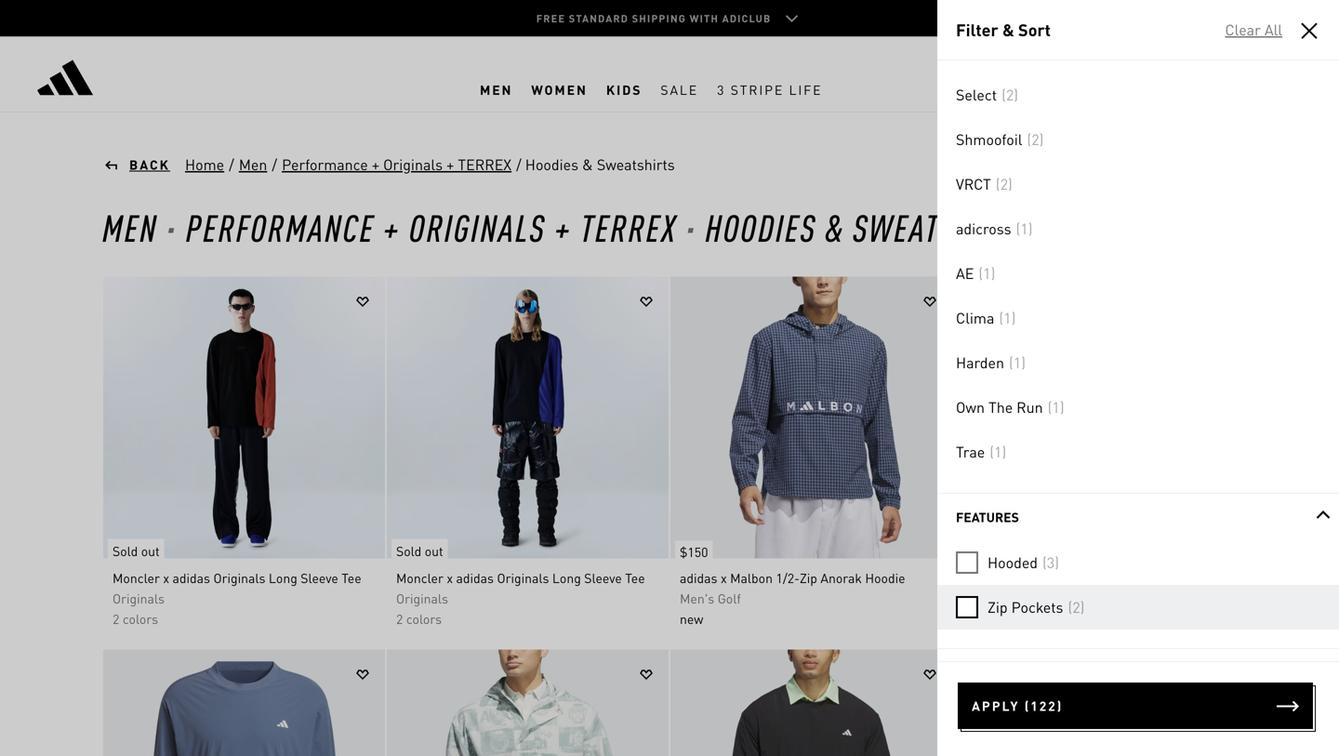 Task type: locate. For each thing, give the bounding box(es) containing it.
long
[[269, 570, 297, 586], [552, 570, 581, 586]]

2 horizontal spatial adidas
[[680, 570, 717, 586]]

2 out from the left
[[425, 543, 443, 559]]

terrex
[[458, 155, 512, 174], [580, 203, 677, 251]]

0 horizontal spatial x
[[163, 570, 169, 586]]

performance right men link
[[282, 155, 368, 174]]

1 horizontal spatial originals black moncler x adidas originals long sleeve tee image
[[387, 277, 669, 558]]

x
[[163, 570, 169, 586], [447, 570, 453, 586], [721, 570, 727, 586]]

zip
[[800, 570, 817, 586], [988, 597, 1008, 617]]

2 adidas from the left
[[456, 570, 494, 586]]

0 horizontal spatial tee
[[341, 570, 361, 586]]

sold out link for first originals black moncler x adidas originals long sleeve tee image from the left
[[103, 530, 164, 563]]

1 sold out from the left
[[113, 543, 160, 559]]

1 horizontal spatial long
[[552, 570, 581, 586]]

2 2 from the left
[[396, 610, 403, 627]]

men down "back" button
[[102, 203, 158, 251]]

2 men's from the left
[[963, 590, 998, 607]]

1 long from the left
[[269, 570, 297, 586]]

1 adidas from the left
[[173, 570, 210, 586]]

free
[[536, 12, 565, 25]]

2 moncler x adidas originals long sleeve tee originals 2 colors from the left
[[396, 570, 645, 627]]

3 adidas from the left
[[680, 570, 717, 586]]

2 horizontal spatial x
[[721, 570, 727, 586]]

performance down men link
[[186, 203, 375, 251]]

(1) for adicross (1)
[[1016, 219, 1033, 238]]

help link
[[1083, 45, 1104, 60]]

& for hoodies
[[582, 155, 593, 174]]

1 horizontal spatial golf
[[1001, 590, 1025, 607]]

fit
[[956, 664, 975, 681]]

with
[[690, 12, 719, 25]]

men's down adicross at the right of page
[[963, 590, 998, 607]]

$130 link
[[954, 531, 996, 563]]

1 horizontal spatial moncler x adidas originals long sleeve tee originals 2 colors
[[396, 570, 645, 627]]

0 horizontal spatial sleeve
[[301, 570, 338, 586]]

1 horizontal spatial sold out link
[[387, 530, 448, 563]]

sold out for first originals black moncler x adidas originals long sleeve tee image from the left
[[113, 543, 160, 559]]

(1) right 'clima' on the right of page
[[999, 308, 1016, 327]]

1 colors from the left
[[123, 610, 158, 627]]

0 horizontal spatial moncler
[[113, 570, 160, 586]]

2 vertical spatial &
[[825, 203, 844, 251]]

hoodies
[[525, 155, 578, 174], [705, 203, 817, 251]]

sort
[[1018, 19, 1051, 40]]

1 horizontal spatial sold out
[[396, 543, 443, 559]]

(1) for harden (1)
[[1009, 353, 1026, 372]]

1 horizontal spatial sold
[[396, 543, 421, 559]]

0 horizontal spatial men
[[102, 203, 158, 251]]

men
[[239, 155, 267, 174], [102, 203, 158, 251]]

1 horizontal spatial terrex
[[580, 203, 677, 251]]

moncler
[[113, 570, 160, 586], [396, 570, 443, 586]]

2 golf from the left
[[1001, 590, 1025, 607]]

sweatshirts
[[597, 155, 675, 174], [853, 203, 1032, 251]]

colors for second originals black moncler x adidas originals long sleeve tee image
[[406, 610, 442, 627]]

originals black moncler x adidas originals long sleeve tee image
[[103, 277, 385, 558], [387, 277, 669, 558]]

0 horizontal spatial sold out link
[[103, 530, 164, 563]]

0 horizontal spatial colors
[[123, 610, 158, 627]]

2 sleeve from the left
[[584, 570, 622, 586]]

1 horizontal spatial 2
[[396, 610, 403, 627]]

0 horizontal spatial 2
[[113, 610, 119, 627]]

1 vertical spatial terrex
[[580, 203, 677, 251]]

adidas inside the adidas x malbon 1/2-zip anorak hoodie men's golf new
[[680, 570, 717, 586]]

hooded (3)
[[988, 553, 1059, 572]]

anorak
[[821, 570, 862, 586]]

men's up new
[[680, 590, 714, 607]]

sweatshirts down 'main navigation' element
[[597, 155, 675, 174]]

harden
[[956, 353, 1004, 372]]

0 vertical spatial zip
[[800, 570, 817, 586]]

adidas
[[173, 570, 210, 586], [456, 570, 494, 586], [680, 570, 717, 586]]

adidas for first originals black moncler x adidas originals long sleeve tee image from the left
[[173, 570, 210, 586]]

sleeve for first originals black moncler x adidas originals long sleeve tee image from the left
[[301, 570, 338, 586]]

1 men's from the left
[[680, 590, 714, 607]]

main navigation element
[[319, 68, 983, 112]]

sizes
[[994, 711, 1029, 728]]

0 horizontal spatial long
[[269, 570, 297, 586]]

1 vertical spatial zip
[[988, 597, 1008, 617]]

orders and returns link
[[1123, 45, 1216, 60]]

$150 link
[[670, 531, 713, 563]]

0 horizontal spatial originals black moncler x adidas originals long sleeve tee image
[[103, 277, 385, 558]]

1 sold out link from the left
[[103, 530, 164, 563]]

$130
[[963, 544, 992, 560]]

1 horizontal spatial adidas
[[456, 570, 494, 586]]

rdy
[[956, 40, 983, 60]]

adidas for second originals black moncler x adidas originals long sleeve tee image
[[456, 570, 494, 586]]

2 sold from the left
[[396, 543, 421, 559]]

zip down adicross at the right of page
[[988, 597, 1008, 617]]

2 moncler from the left
[[396, 570, 443, 586]]

(2)
[[1002, 85, 1018, 104], [1027, 130, 1044, 149], [996, 174, 1012, 193], [1068, 597, 1085, 617]]

moncler for first originals black moncler x adidas originals long sleeve tee image from the left
[[113, 570, 160, 586]]

hooded
[[988, 553, 1038, 572]]

2 sold out link from the left
[[387, 530, 448, 563]]

performance + originals + terrex link
[[281, 153, 512, 176]]

1 x from the left
[[163, 570, 169, 586]]

men's golf black ultimate365 anorak image
[[954, 650, 1236, 756]]

own the run (1)
[[956, 398, 1064, 417]]

1 vertical spatial performance
[[186, 203, 375, 251]]

0 horizontal spatial golf
[[718, 590, 741, 607]]

tee
[[341, 570, 361, 586], [625, 570, 645, 586]]

0 horizontal spatial men's
[[680, 590, 714, 607]]

sold out
[[113, 543, 160, 559], [396, 543, 443, 559]]

0 horizontal spatial &
[[582, 155, 593, 174]]

men link
[[238, 153, 268, 176]]

back button
[[102, 155, 170, 174]]

out
[[141, 543, 160, 559], [425, 543, 443, 559]]

golf down malbon
[[718, 590, 741, 607]]

men's
[[680, 590, 714, 607], [963, 590, 998, 607]]

men's golf green go-to anorak image
[[387, 650, 669, 756]]

originals
[[383, 155, 443, 174], [409, 203, 546, 251], [213, 570, 265, 586], [497, 570, 549, 586], [113, 590, 165, 607], [396, 590, 448, 607]]

0 horizontal spatial zip
[[800, 570, 817, 586]]

men right home
[[239, 155, 267, 174]]

1 vertical spatial sweatshirts
[[853, 203, 1032, 251]]

zip pockets (2)
[[988, 597, 1085, 617]]

men's golf blue ultimate365 tour wind.rdy sweatshirt image
[[103, 650, 385, 756]]

0 horizontal spatial out
[[141, 543, 160, 559]]

returns
[[1179, 45, 1216, 59]]

1 horizontal spatial colors
[[406, 610, 442, 627]]

golf
[[718, 590, 741, 607], [1001, 590, 1025, 607]]

2 sold out from the left
[[396, 543, 443, 559]]

golf down adicross at the right of page
[[1001, 590, 1025, 607]]

sweatshirts up ae
[[853, 203, 1032, 251]]

x inside the adidas x malbon 1/2-zip anorak hoodie men's golf new
[[721, 570, 727, 586]]

(2) for shmoofoil (2)
[[1027, 130, 1044, 149]]

men for men
[[239, 155, 267, 174]]

(2) right the select
[[1002, 85, 1018, 104]]

0 horizontal spatial sold
[[113, 543, 138, 559]]

1 horizontal spatial out
[[425, 543, 443, 559]]

& for filter
[[1002, 19, 1014, 40]]

1 sleeve from the left
[[301, 570, 338, 586]]

harden (1)
[[956, 353, 1026, 372]]

1 sold from the left
[[113, 543, 138, 559]]

filter
[[956, 19, 998, 40]]

1 horizontal spatial x
[[447, 570, 453, 586]]

adidas x malbon 1/2-zip anorak hoodie men's golf new
[[680, 570, 905, 627]]

&
[[1002, 19, 1014, 40], [582, 155, 593, 174], [825, 203, 844, 251]]

sold out link
[[103, 530, 164, 563], [387, 530, 448, 563]]

2 colors from the left
[[406, 610, 442, 627]]

(2) right shmoofoil
[[1027, 130, 1044, 149]]

run
[[1017, 398, 1043, 417]]

2 horizontal spatial &
[[1002, 19, 1014, 40]]

orders and returns
[[1123, 45, 1216, 59]]

0 vertical spatial men
[[239, 155, 267, 174]]

1 moncler from the left
[[113, 570, 160, 586]]

(1) right ae
[[979, 264, 995, 283]]

$150
[[680, 544, 708, 560]]

0 horizontal spatial hoodies
[[525, 155, 578, 174]]

0 horizontal spatial ·
[[166, 203, 177, 251]]

the
[[988, 398, 1013, 417]]

1 horizontal spatial tee
[[625, 570, 645, 586]]

1 horizontal spatial hoodies
[[705, 203, 817, 251]]

1 vertical spatial &
[[582, 155, 593, 174]]

moncler x adidas originals long sleeve tee originals 2 colors
[[113, 570, 361, 627], [396, 570, 645, 627]]

1 horizontal spatial men
[[239, 155, 267, 174]]

1 horizontal spatial moncler
[[396, 570, 443, 586]]

zip inside the adidas x malbon 1/2-zip anorak hoodie men's golf new
[[800, 570, 817, 586]]

(1) right adicross on the right top of the page
[[1016, 219, 1033, 238]]

1 vertical spatial men
[[102, 203, 158, 251]]

0 horizontal spatial sold out
[[113, 543, 160, 559]]

·
[[166, 203, 177, 251], [686, 203, 697, 251]]

clima
[[956, 308, 994, 327]]

1 horizontal spatial &
[[825, 203, 844, 251]]

1 originals black moncler x adidas originals long sleeve tee image from the left
[[103, 277, 385, 558]]

(1)
[[1016, 219, 1033, 238], [979, 264, 995, 283], [999, 308, 1016, 327], [1009, 353, 1026, 372], [1048, 398, 1064, 417], [990, 442, 1006, 461]]

1 tee from the left
[[341, 570, 361, 586]]

sleeve
[[301, 570, 338, 586], [584, 570, 622, 586]]

0 vertical spatial &
[[1002, 19, 1014, 40]]

hoodie
[[865, 570, 905, 586]]

(1) right harden
[[1009, 353, 1026, 372]]

0 horizontal spatial sweatshirts
[[597, 155, 675, 174]]

(1) for clima (1)
[[999, 308, 1016, 327]]

3 x from the left
[[721, 570, 727, 586]]

0 horizontal spatial moncler x adidas originals long sleeve tee originals 2 colors
[[113, 570, 361, 627]]

standard
[[569, 12, 629, 25]]

1 horizontal spatial sleeve
[[584, 570, 622, 586]]

0 vertical spatial performance
[[282, 155, 368, 174]]

own
[[956, 398, 985, 417]]

1 moncler x adidas originals long sleeve tee originals 2 colors from the left
[[113, 570, 361, 627]]

all
[[1264, 20, 1282, 39]]

zip left 'anorak'
[[800, 570, 817, 586]]

0 vertical spatial hoodies
[[525, 155, 578, 174]]

1 horizontal spatial ·
[[686, 203, 697, 251]]

(2) right vrct
[[996, 174, 1012, 193]]

(2) right pockets
[[1068, 597, 1085, 617]]

sold out link for second originals black moncler x adidas originals long sleeve tee image
[[387, 530, 448, 563]]

(1) right trae
[[990, 442, 1006, 461]]

moncler for second originals black moncler x adidas originals long sleeve tee image
[[396, 570, 443, 586]]

2 tee from the left
[[625, 570, 645, 586]]

+
[[372, 155, 379, 174], [446, 155, 454, 174], [383, 203, 401, 251], [554, 203, 572, 251]]

0 horizontal spatial adidas
[[173, 570, 210, 586]]

men's golf black adicross pullover image
[[954, 277, 1236, 558]]

adiclub
[[722, 12, 771, 25]]

rdy link
[[937, 28, 1339, 73]]

2
[[113, 610, 119, 627], [396, 610, 403, 627]]

vrct
[[956, 174, 991, 193]]

0 horizontal spatial terrex
[[458, 155, 512, 174]]

shmoofoil (2)
[[956, 130, 1044, 149]]

more
[[956, 711, 991, 728]]

(1) for trae (1)
[[990, 442, 1006, 461]]

colors
[[123, 610, 158, 627], [406, 610, 442, 627]]

2 x from the left
[[447, 570, 453, 586]]

1 golf from the left
[[718, 590, 741, 607]]

1 horizontal spatial men's
[[963, 590, 998, 607]]

join
[[1234, 45, 1252, 59]]

0 vertical spatial terrex
[[458, 155, 512, 174]]

1 horizontal spatial zip
[[988, 597, 1008, 617]]

clear all
[[1225, 20, 1282, 39]]



Task type: vqa. For each thing, say whether or not it's contained in the screenshot.
the leftmost The ·
yes



Task type: describe. For each thing, give the bounding box(es) containing it.
2 originals black moncler x adidas originals long sleeve tee image from the left
[[387, 277, 669, 558]]

new
[[680, 610, 703, 627]]

x for second originals black moncler x adidas originals long sleeve tee image
[[447, 570, 453, 586]]

1 · from the left
[[166, 203, 177, 251]]

malbon
[[730, 570, 773, 586]]

men · performance + originals + terrex · hoodies & sweatshirts
[[102, 203, 1032, 251]]

ae (1)
[[956, 264, 995, 283]]

trae
[[956, 442, 985, 461]]

1/2-
[[776, 570, 800, 586]]

golf inside the adidas x malbon 1/2-zip anorak hoodie men's golf new
[[718, 590, 741, 607]]

shmoofoil
[[956, 130, 1022, 149]]

join adiclub
[[1234, 45, 1293, 59]]

orders
[[1123, 45, 1155, 59]]

free standard shipping with adiclub
[[536, 12, 771, 25]]

apply (122) button
[[958, 683, 1313, 729]]

hoodies & sweatshirts
[[525, 155, 675, 174]]

2 · from the left
[[686, 203, 697, 251]]

adiclub
[[1255, 45, 1293, 59]]

sold for first originals black moncler x adidas originals long sleeve tee image from the left
[[113, 543, 138, 559]]

(1) for ae (1)
[[979, 264, 995, 283]]

men for men · performance + originals + terrex · hoodies & sweatshirts
[[102, 203, 158, 251]]

sold for second originals black moncler x adidas originals long sleeve tee image
[[396, 543, 421, 559]]

sold out for second originals black moncler x adidas originals long sleeve tee image
[[396, 543, 443, 559]]

back
[[129, 156, 170, 173]]

adicross
[[963, 570, 1013, 586]]

adicross
[[956, 219, 1011, 238]]

adicross (1)
[[956, 219, 1033, 238]]

x for men's golf blue adidas x malbon 1/2-zip anorak hoodie image
[[721, 570, 727, 586]]

sleeve for second originals black moncler x adidas originals long sleeve tee image
[[584, 570, 622, 586]]

home
[[185, 155, 224, 174]]

clima (1)
[[956, 308, 1016, 327]]

2 long from the left
[[552, 570, 581, 586]]

1 out from the left
[[141, 543, 160, 559]]

performance + originals + terrex
[[282, 155, 512, 174]]

vrct (2)
[[956, 174, 1012, 193]]

(2) for select (2)
[[1002, 85, 1018, 104]]

help
[[1083, 45, 1104, 59]]

(1) right run
[[1048, 398, 1064, 417]]

(3)
[[1042, 553, 1059, 572]]

adicross pullover men's golf
[[963, 570, 1064, 607]]

0 vertical spatial sweatshirts
[[597, 155, 675, 174]]

men's golf black ultimate365 tour wind.rdy sweatshirt image
[[670, 650, 952, 756]]

(2) for vrct (2)
[[996, 174, 1012, 193]]

pockets
[[1011, 597, 1063, 617]]

select (2)
[[956, 85, 1018, 104]]

clear
[[1225, 20, 1261, 39]]

men's inside adicross pullover men's golf
[[963, 590, 998, 607]]

shipping
[[632, 12, 686, 25]]

tee for second originals black moncler x adidas originals long sleeve tee image
[[625, 570, 645, 586]]

1 horizontal spatial sweatshirts
[[853, 203, 1032, 251]]

join adiclub link
[[1234, 45, 1293, 60]]

select
[[956, 85, 997, 104]]

features
[[956, 509, 1019, 525]]

home link
[[184, 153, 225, 176]]

more sizes
[[956, 711, 1029, 728]]

filter & sort
[[956, 19, 1051, 40]]

men's inside the adidas x malbon 1/2-zip anorak hoodie men's golf new
[[680, 590, 714, 607]]

men's golf blue adidas x malbon 1/2-zip anorak hoodie image
[[670, 277, 952, 558]]

golf inside adicross pullover men's golf
[[1001, 590, 1025, 607]]

1 2 from the left
[[113, 610, 119, 627]]

and
[[1158, 45, 1176, 59]]

colors for first originals black moncler x adidas originals long sleeve tee image from the left
[[123, 610, 158, 627]]

pullover
[[1016, 570, 1064, 586]]

1 vertical spatial hoodies
[[705, 203, 817, 251]]

ae
[[956, 264, 974, 283]]

terrex inside performance + originals + terrex link
[[458, 155, 512, 174]]

apply (122)
[[972, 697, 1063, 714]]

clear all link
[[1224, 20, 1283, 40]]

x for first originals black moncler x adidas originals long sleeve tee image from the left
[[163, 570, 169, 586]]

trae (1)
[[956, 442, 1006, 461]]

tee for first originals black moncler x adidas originals long sleeve tee image from the left
[[341, 570, 361, 586]]



